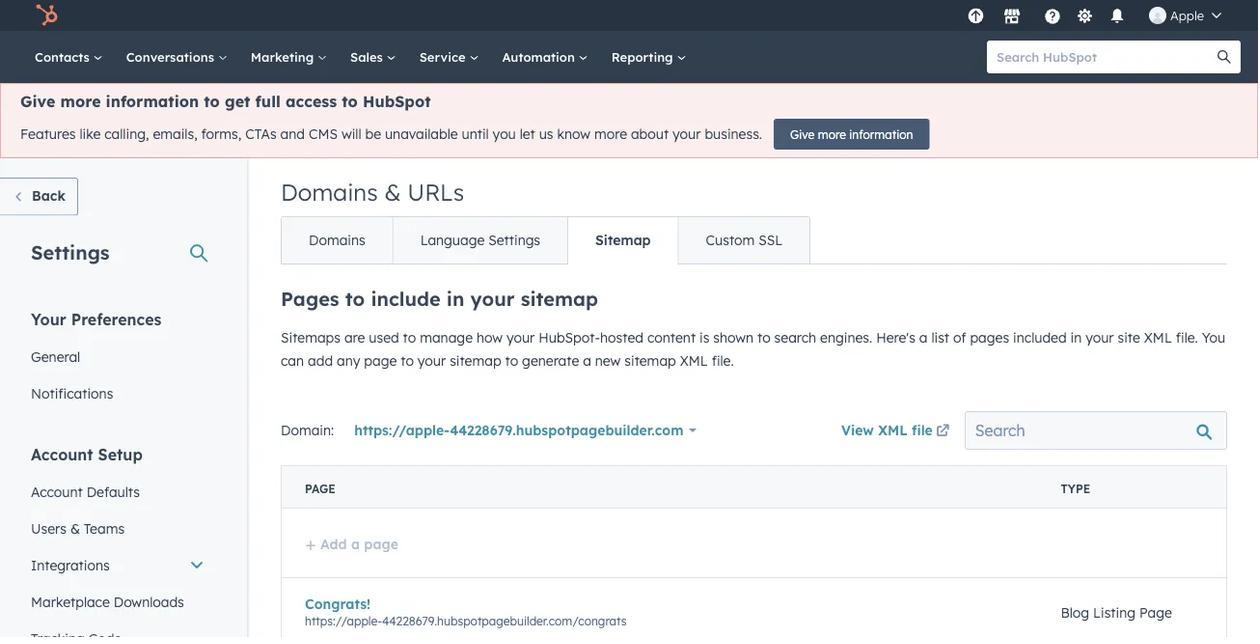 Task type: vqa. For each thing, say whether or not it's contained in the screenshot.
the bottommost this
no



Task type: describe. For each thing, give the bounding box(es) containing it.
add a page
[[320, 535, 399, 552]]

2 page from the top
[[364, 535, 399, 552]]

are
[[345, 329, 365, 346]]

hubspot-
[[539, 329, 600, 346]]

account defaults link
[[19, 473, 216, 510]]

& for domains
[[385, 178, 401, 207]]

0 horizontal spatial settings
[[31, 240, 110, 264]]

apple
[[1171, 7, 1205, 23]]

here's
[[877, 329, 916, 346]]

marketplaces button
[[992, 0, 1033, 31]]

2 horizontal spatial a
[[920, 329, 928, 346]]

full
[[255, 92, 281, 111]]

integrations button
[[19, 547, 216, 584]]

2 horizontal spatial sitemap
[[625, 352, 676, 369]]

ctas
[[245, 126, 277, 143]]

sales
[[350, 49, 387, 65]]

congrats! https://apple-44228679.hubspotpagebuilder.com/congrats
[[305, 595, 627, 628]]

marketplaces image
[[1004, 9, 1021, 26]]

https://apple-44228679.hubspotpagebuilder.com button
[[346, 411, 706, 450]]

and
[[281, 126, 305, 143]]

notifications image
[[1109, 9, 1126, 26]]

give more information link
[[774, 119, 930, 150]]

shown
[[714, 329, 754, 346]]

domains link
[[282, 217, 393, 264]]

listing
[[1094, 604, 1136, 621]]

preferences
[[71, 309, 162, 329]]

marketplace downloads link
[[19, 584, 216, 620]]

back
[[32, 187, 66, 204]]

your up how
[[471, 287, 515, 311]]

more for give more information to get full access to hubspot
[[60, 92, 101, 111]]

0 vertical spatial page
[[305, 482, 336, 496]]

teams
[[84, 520, 125, 537]]

0 vertical spatial file.
[[1176, 329, 1199, 346]]

language
[[421, 232, 485, 249]]

your preferences
[[31, 309, 162, 329]]

any
[[337, 352, 360, 369]]

account defaults
[[31, 483, 140, 500]]

view xml file
[[842, 421, 933, 438]]

https://apple- inside popup button
[[354, 422, 450, 439]]

marketplace
[[31, 593, 110, 610]]

hubspot image
[[35, 4, 58, 27]]

site
[[1118, 329, 1141, 346]]

44228679.hubspotpagebuilder.com/congrats
[[382, 614, 627, 628]]

give for give more information to get full access to hubspot
[[20, 92, 55, 111]]

account setup
[[31, 445, 143, 464]]

hubspot link
[[23, 4, 72, 27]]

congrats!
[[305, 595, 371, 612]]

1 horizontal spatial settings
[[489, 232, 541, 249]]

know
[[557, 126, 591, 143]]

you
[[1202, 329, 1226, 346]]

automation
[[502, 49, 579, 65]]

give more information to get full access to hubspot
[[20, 92, 431, 111]]

be
[[365, 126, 381, 143]]

more for give more information
[[818, 127, 846, 141]]

Search search field
[[965, 411, 1228, 450]]

is
[[700, 329, 710, 346]]

add
[[308, 352, 333, 369]]

general link
[[19, 338, 216, 375]]

view
[[842, 421, 874, 438]]

cms
[[309, 126, 338, 143]]

hubspot
[[363, 92, 431, 111]]

domains for domains
[[309, 232, 366, 249]]

https://apple-44228679.hubspotpagebuilder.com
[[354, 422, 684, 439]]

business.
[[705, 126, 763, 143]]

features like calling, emails, forms, ctas and cms will be unavailable until you let us know more about your business.
[[20, 126, 763, 143]]

get
[[225, 92, 250, 111]]

custom ssl
[[706, 232, 783, 249]]

notifications link
[[19, 375, 216, 412]]

unavailable
[[385, 126, 458, 143]]

ssl
[[759, 232, 783, 249]]

domains & urls
[[281, 178, 464, 207]]

to up are
[[345, 287, 365, 311]]

account setup element
[[19, 444, 216, 637]]

let
[[520, 126, 536, 143]]

& for users
[[70, 520, 80, 537]]

1 horizontal spatial page
[[1140, 604, 1173, 621]]

your left site
[[1086, 329, 1114, 346]]

1 vertical spatial a
[[583, 352, 592, 369]]

add
[[320, 535, 347, 552]]

urls
[[408, 178, 464, 207]]

custom
[[706, 232, 755, 249]]

domain:
[[281, 422, 334, 439]]

language settings link
[[393, 217, 568, 264]]

setup
[[98, 445, 143, 464]]

included
[[1014, 329, 1067, 346]]

2 horizontal spatial xml
[[1145, 329, 1173, 346]]

downloads
[[114, 593, 184, 610]]

defaults
[[87, 483, 140, 500]]

features
[[20, 126, 76, 143]]

0 horizontal spatial sitemap
[[450, 352, 502, 369]]

in inside sitemaps are used to manage how your hubspot-hosted content is shown to search engines. here's a list of pages included in your site xml file. you can add any page to your sitemap to generate a new sitemap xml file.
[[1071, 329, 1082, 346]]

link opens in a new window image
[[937, 420, 950, 443]]

marketplace downloads
[[31, 593, 184, 610]]

new
[[595, 352, 621, 369]]

your
[[31, 309, 66, 329]]

domains for domains & urls
[[281, 178, 378, 207]]

sitemap
[[596, 232, 651, 249]]

access
[[286, 92, 337, 111]]

contacts link
[[23, 31, 115, 83]]

page inside sitemaps are used to manage how your hubspot-hosted content is shown to search engines. here's a list of pages included in your site xml file. you can add any page to your sitemap to generate a new sitemap xml file.
[[364, 352, 397, 369]]



Task type: locate. For each thing, give the bounding box(es) containing it.
content
[[648, 329, 696, 346]]

1 horizontal spatial sitemap
[[521, 287, 599, 311]]

to left generate
[[505, 352, 519, 369]]

add a page button
[[305, 535, 399, 552]]

language settings
[[421, 232, 541, 249]]

search button
[[1209, 41, 1241, 73]]

0 vertical spatial information
[[106, 92, 199, 111]]

in right included
[[1071, 329, 1082, 346]]

& right users
[[70, 520, 80, 537]]

settings link
[[1073, 5, 1098, 26]]

your
[[673, 126, 701, 143], [471, 287, 515, 311], [507, 329, 535, 346], [1086, 329, 1114, 346], [418, 352, 446, 369]]

0 horizontal spatial &
[[70, 520, 80, 537]]

to
[[204, 92, 220, 111], [342, 92, 358, 111], [345, 287, 365, 311], [403, 329, 416, 346], [758, 329, 771, 346], [401, 352, 414, 369], [505, 352, 519, 369]]

1 vertical spatial https://apple-
[[305, 614, 382, 628]]

domains inside navigation
[[309, 232, 366, 249]]

pages
[[970, 329, 1010, 346]]

upgrade link
[[964, 5, 988, 26]]

back link
[[0, 178, 78, 216]]

file. down shown
[[712, 352, 734, 369]]

1 horizontal spatial a
[[583, 352, 592, 369]]

1 horizontal spatial &
[[385, 178, 401, 207]]

page right listing at the right
[[1140, 604, 1173, 621]]

0 vertical spatial page
[[364, 352, 397, 369]]

0 horizontal spatial a
[[351, 535, 360, 552]]

service
[[420, 49, 470, 65]]

more
[[60, 92, 101, 111], [595, 126, 627, 143], [818, 127, 846, 141]]

emails,
[[153, 126, 198, 143]]

2 account from the top
[[31, 483, 83, 500]]

0 horizontal spatial file.
[[712, 352, 734, 369]]

will
[[342, 126, 362, 143]]

view xml file link
[[842, 418, 953, 443]]

account up users
[[31, 483, 83, 500]]

give for give more information
[[791, 127, 815, 141]]

users & teams
[[31, 520, 125, 537]]

sitemap
[[521, 287, 599, 311], [450, 352, 502, 369], [625, 352, 676, 369]]

how
[[477, 329, 503, 346]]

1 vertical spatial xml
[[680, 352, 708, 369]]

link opens in a new window image
[[937, 424, 950, 438]]

give
[[20, 92, 55, 111], [791, 127, 815, 141]]

pages
[[281, 287, 339, 311]]

sitemaps are used to manage how your hubspot-hosted content is shown to search engines. here's a list of pages included in your site xml file. you can add any page to your sitemap to generate a new sitemap xml file.
[[281, 329, 1226, 369]]

1 vertical spatial in
[[1071, 329, 1082, 346]]

0 horizontal spatial more
[[60, 92, 101, 111]]

1 page from the top
[[364, 352, 397, 369]]

1 vertical spatial page
[[1140, 604, 1173, 621]]

contacts
[[35, 49, 93, 65]]

a left list at right
[[920, 329, 928, 346]]

0 vertical spatial give
[[20, 92, 55, 111]]

2 horizontal spatial more
[[818, 127, 846, 141]]

us
[[539, 126, 554, 143]]

settings image
[[1077, 8, 1094, 26]]

0 horizontal spatial information
[[106, 92, 199, 111]]

a left new
[[583, 352, 592, 369]]

sitemaps
[[281, 329, 341, 346]]

xml down the is
[[680, 352, 708, 369]]

calling,
[[104, 126, 149, 143]]

your right how
[[507, 329, 535, 346]]

custom ssl link
[[678, 217, 810, 264]]

blog listing page
[[1061, 604, 1173, 621]]

marketing link
[[239, 31, 339, 83]]

information inside 'link'
[[850, 127, 914, 141]]

information for give more information
[[850, 127, 914, 141]]

integrations
[[31, 556, 110, 573]]

1 vertical spatial page
[[364, 535, 399, 552]]

users & teams link
[[19, 510, 216, 547]]

2 vertical spatial xml
[[879, 421, 908, 438]]

to right shown
[[758, 329, 771, 346]]

file. left you
[[1176, 329, 1199, 346]]

a
[[920, 329, 928, 346], [583, 352, 592, 369], [351, 535, 360, 552]]

https://apple-
[[354, 422, 450, 439], [305, 614, 382, 628]]

domains up domains link
[[281, 178, 378, 207]]

your down manage
[[418, 352, 446, 369]]

like
[[80, 126, 101, 143]]

1 horizontal spatial more
[[595, 126, 627, 143]]

sitemap down content
[[625, 352, 676, 369]]

xml left file
[[879, 421, 908, 438]]

account for account setup
[[31, 445, 93, 464]]

1 vertical spatial file.
[[712, 352, 734, 369]]

0 horizontal spatial give
[[20, 92, 55, 111]]

generate
[[522, 352, 579, 369]]

apple button
[[1138, 0, 1234, 31]]

0 vertical spatial in
[[447, 287, 465, 311]]

reporting link
[[600, 31, 698, 83]]

https://apple- down "congrats!"
[[305, 614, 382, 628]]

apple menu
[[962, 0, 1236, 31]]

in up manage
[[447, 287, 465, 311]]

1 vertical spatial account
[[31, 483, 83, 500]]

of
[[954, 329, 967, 346]]

information
[[106, 92, 199, 111], [850, 127, 914, 141]]

xml right site
[[1145, 329, 1173, 346]]

0 vertical spatial domains
[[281, 178, 378, 207]]

https://apple- inside congrats! https://apple-44228679.hubspotpagebuilder.com/congrats
[[305, 614, 382, 628]]

page
[[305, 482, 336, 496], [1140, 604, 1173, 621]]

page
[[364, 352, 397, 369], [364, 535, 399, 552]]

bob builder image
[[1150, 7, 1167, 24]]

file.
[[1176, 329, 1199, 346], [712, 352, 734, 369]]

settings down back
[[31, 240, 110, 264]]

to right used
[[403, 329, 416, 346]]

0 horizontal spatial xml
[[680, 352, 708, 369]]

& left urls
[[385, 178, 401, 207]]

https://apple- down any
[[354, 422, 450, 439]]

1 horizontal spatial information
[[850, 127, 914, 141]]

search image
[[1218, 50, 1232, 64]]

information for give more information to get full access to hubspot
[[106, 92, 199, 111]]

a right add
[[351, 535, 360, 552]]

navigation containing domains
[[281, 216, 811, 264]]

0 horizontal spatial page
[[305, 482, 336, 496]]

your preferences element
[[19, 308, 216, 412]]

more inside 'link'
[[818, 127, 846, 141]]

0 vertical spatial https://apple-
[[354, 422, 450, 439]]

Search HubSpot search field
[[987, 41, 1224, 73]]

0 vertical spatial a
[[920, 329, 928, 346]]

sitemap up the hubspot-
[[521, 287, 599, 311]]

xml
[[1145, 329, 1173, 346], [680, 352, 708, 369], [879, 421, 908, 438]]

congrats! link
[[305, 595, 371, 612]]

0 horizontal spatial in
[[447, 287, 465, 311]]

to right any
[[401, 352, 414, 369]]

0 vertical spatial &
[[385, 178, 401, 207]]

marketing
[[251, 49, 318, 65]]

& inside "account setup" element
[[70, 520, 80, 537]]

account for account defaults
[[31, 483, 83, 500]]

automation link
[[491, 31, 600, 83]]

account up account defaults
[[31, 445, 93, 464]]

page up add
[[305, 482, 336, 496]]

help image
[[1044, 9, 1062, 26]]

can
[[281, 352, 304, 369]]

1 horizontal spatial xml
[[879, 421, 908, 438]]

sales link
[[339, 31, 408, 83]]

2 vertical spatial a
[[351, 535, 360, 552]]

0 vertical spatial account
[[31, 445, 93, 464]]

give up "features"
[[20, 92, 55, 111]]

general
[[31, 348, 80, 365]]

1 vertical spatial &
[[70, 520, 80, 537]]

domains
[[281, 178, 378, 207], [309, 232, 366, 249]]

your right "about"
[[673, 126, 701, 143]]

1 vertical spatial information
[[850, 127, 914, 141]]

include
[[371, 287, 441, 311]]

in
[[447, 287, 465, 311], [1071, 329, 1082, 346]]

1 horizontal spatial file.
[[1176, 329, 1199, 346]]

give more information
[[791, 127, 914, 141]]

until
[[462, 126, 489, 143]]

sitemap down how
[[450, 352, 502, 369]]

settings right language
[[489, 232, 541, 249]]

file
[[912, 421, 933, 438]]

1 vertical spatial domains
[[309, 232, 366, 249]]

domains down domains & urls
[[309, 232, 366, 249]]

1 account from the top
[[31, 445, 93, 464]]

give right business.
[[791, 127, 815, 141]]

page right add
[[364, 535, 399, 552]]

to left get
[[204, 92, 220, 111]]

1 vertical spatial give
[[791, 127, 815, 141]]

to up will
[[342, 92, 358, 111]]

notifications button
[[1101, 0, 1134, 31]]

give inside 'link'
[[791, 127, 815, 141]]

type
[[1061, 482, 1091, 496]]

blog
[[1061, 604, 1090, 621]]

you
[[493, 126, 516, 143]]

used
[[369, 329, 399, 346]]

1 horizontal spatial in
[[1071, 329, 1082, 346]]

44228679.hubspotpagebuilder.com
[[450, 422, 684, 439]]

conversations link
[[115, 31, 239, 83]]

upgrade image
[[968, 8, 985, 26]]

service link
[[408, 31, 491, 83]]

reporting
[[612, 49, 677, 65]]

pages to include in your sitemap
[[281, 287, 599, 311]]

list
[[932, 329, 950, 346]]

navigation
[[281, 216, 811, 264]]

page down used
[[364, 352, 397, 369]]

0 vertical spatial xml
[[1145, 329, 1173, 346]]

about
[[631, 126, 669, 143]]

users
[[31, 520, 67, 537]]

1 horizontal spatial give
[[791, 127, 815, 141]]



